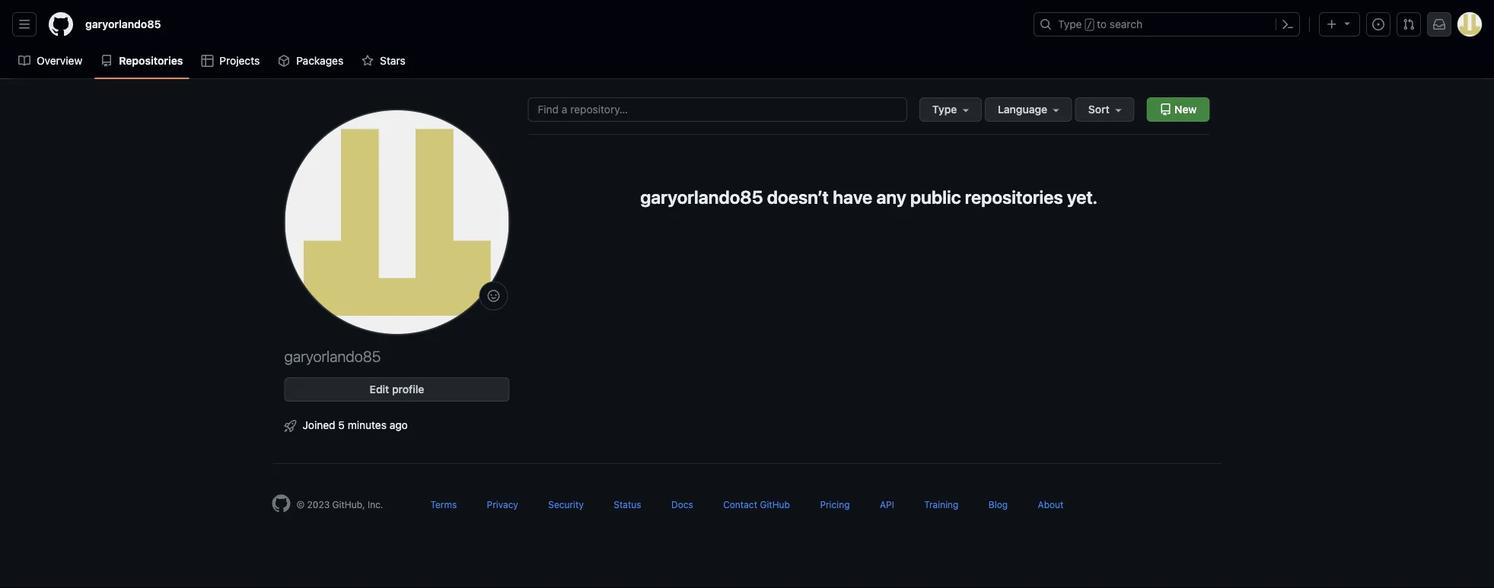 Task type: locate. For each thing, give the bounding box(es) containing it.
notifications image
[[1433, 18, 1446, 30]]

about link
[[1038, 499, 1064, 510]]

repo image for repositories link
[[101, 55, 113, 67]]

projects
[[220, 54, 260, 67]]

0 horizontal spatial homepage image
[[49, 12, 73, 37]]

to
[[1097, 18, 1107, 30]]

minutes
[[348, 419, 387, 431]]

0 horizontal spatial type
[[932, 103, 957, 116]]

©
[[297, 499, 305, 510]]

footer
[[260, 464, 1234, 551]]

pricing
[[820, 499, 850, 510]]

joined
[[303, 419, 335, 431]]

homepage image left ©
[[272, 495, 290, 513]]

repo image
[[101, 55, 113, 67], [1160, 104, 1172, 116]]

edit profile button
[[284, 378, 510, 402]]

docs
[[671, 499, 693, 510]]

repositories
[[965, 187, 1063, 208]]

homepage image
[[49, 12, 73, 37], [272, 495, 290, 513]]

status
[[614, 499, 641, 510]]

star image
[[362, 55, 374, 67]]

security link
[[548, 499, 584, 510]]

5
[[338, 419, 345, 431]]

blog
[[989, 499, 1008, 510]]

Repositories search field
[[528, 97, 1135, 122]]

0 horizontal spatial garyorlando85
[[85, 18, 161, 30]]

repo image right sort popup button
[[1160, 104, 1172, 116]]

0 vertical spatial garyorlando85
[[85, 18, 161, 30]]

profile
[[392, 383, 424, 396]]

1 horizontal spatial garyorlando85
[[284, 347, 381, 365]]

command palette image
[[1282, 18, 1294, 30]]

new
[[1172, 103, 1197, 116]]

blog link
[[989, 499, 1008, 510]]

git pull request image
[[1403, 18, 1415, 30]]

api
[[880, 499, 894, 510]]

repo image inside new link
[[1160, 104, 1172, 116]]

0 horizontal spatial repo image
[[101, 55, 113, 67]]

1 vertical spatial repo image
[[1160, 104, 1172, 116]]

0 vertical spatial type
[[1058, 18, 1082, 30]]

1 vertical spatial garyorlando85
[[640, 187, 763, 208]]

0 vertical spatial homepage image
[[49, 12, 73, 37]]

privacy
[[487, 499, 518, 510]]

1 horizontal spatial type
[[1058, 18, 1082, 30]]

github,
[[332, 499, 365, 510]]

overview link
[[12, 49, 88, 72]]

docs link
[[671, 499, 693, 510]]

github
[[760, 499, 790, 510]]

contact github link
[[723, 499, 790, 510]]

0 vertical spatial repo image
[[101, 55, 113, 67]]

have
[[833, 187, 873, 208]]

privacy link
[[487, 499, 518, 510]]

homepage image up overview
[[49, 12, 73, 37]]

1 horizontal spatial repo image
[[1160, 104, 1172, 116]]

type
[[1058, 18, 1082, 30], [932, 103, 957, 116]]

packages
[[296, 54, 343, 67]]

about
[[1038, 499, 1064, 510]]

garyorlando85
[[85, 18, 161, 30], [640, 187, 763, 208], [284, 347, 381, 365]]

repo image down garyorlando85 link
[[101, 55, 113, 67]]

edit profile
[[370, 383, 424, 396]]

type inside type popup button
[[932, 103, 957, 116]]

1 vertical spatial type
[[932, 103, 957, 116]]

smiley image
[[488, 290, 500, 302]]

plus image
[[1326, 18, 1338, 30]]

1 vertical spatial homepage image
[[272, 495, 290, 513]]

2 vertical spatial garyorlando85
[[284, 347, 381, 365]]

public
[[911, 187, 961, 208]]

stars link
[[356, 49, 412, 72]]

change your avatar image
[[284, 110, 510, 335]]



Task type: vqa. For each thing, say whether or not it's contained in the screenshot.
Training link
yes



Task type: describe. For each thing, give the bounding box(es) containing it.
search
[[1110, 18, 1143, 30]]

repo image for new link
[[1160, 104, 1172, 116]]

book image
[[18, 55, 30, 67]]

type / to search
[[1058, 18, 1143, 30]]

projects link
[[195, 49, 266, 72]]

type for type / to search
[[1058, 18, 1082, 30]]

doesn't
[[767, 187, 829, 208]]

contact
[[723, 499, 758, 510]]

repositories
[[119, 54, 183, 67]]

joined 5 minutes ago
[[303, 419, 408, 431]]

language
[[998, 103, 1048, 116]]

2023
[[307, 499, 330, 510]]

stars
[[380, 54, 406, 67]]

packages link
[[272, 49, 350, 72]]

type button
[[920, 97, 982, 122]]

sort button
[[1075, 97, 1135, 122]]

type for type
[[932, 103, 957, 116]]

triangle down image
[[1341, 17, 1354, 29]]

yet.
[[1067, 187, 1098, 208]]

/
[[1087, 20, 1092, 30]]

terms link
[[431, 499, 457, 510]]

garyorlando85 link
[[79, 12, 167, 37]]

status link
[[614, 499, 641, 510]]

© 2023 github, inc.
[[297, 499, 383, 510]]

ago
[[390, 419, 408, 431]]

language button
[[985, 97, 1072, 122]]

terms
[[431, 499, 457, 510]]

repositories link
[[95, 49, 189, 72]]

contact github
[[723, 499, 790, 510]]

garyorlando85 inside garyorlando85 link
[[85, 18, 161, 30]]

Find a repository… search field
[[528, 97, 907, 122]]

security
[[548, 499, 584, 510]]

package image
[[278, 55, 290, 67]]

new link
[[1147, 97, 1210, 122]]

edit
[[370, 383, 389, 396]]

inc.
[[368, 499, 383, 510]]

rocket image
[[284, 420, 297, 432]]

sort
[[1088, 103, 1110, 116]]

footer containing © 2023 github, inc.
[[260, 464, 1234, 551]]

api link
[[880, 499, 894, 510]]

1 horizontal spatial homepage image
[[272, 495, 290, 513]]

training link
[[924, 499, 959, 510]]

training
[[924, 499, 959, 510]]

garyorlando85 doesn't have any public repositories yet.
[[640, 187, 1098, 208]]

table image
[[201, 55, 213, 67]]

issue opened image
[[1373, 18, 1385, 30]]

any
[[877, 187, 907, 208]]

pricing link
[[820, 499, 850, 510]]

2 horizontal spatial garyorlando85
[[640, 187, 763, 208]]

overview
[[37, 54, 82, 67]]



